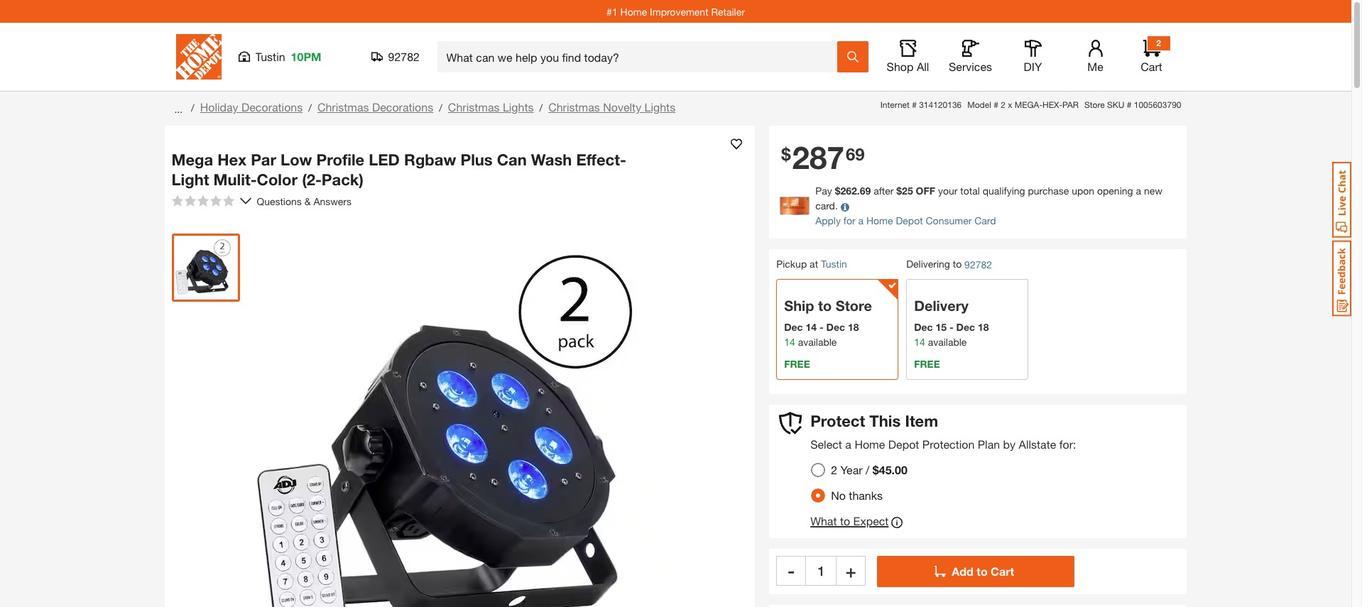 Task type: describe. For each thing, give the bounding box(es) containing it.
shop all
[[887, 60, 929, 73]]

add to cart button
[[877, 556, 1075, 587]]

mega
[[172, 151, 213, 169]]

item
[[905, 412, 938, 431]]

option group containing 2 year /
[[806, 457, 919, 508]]

off
[[916, 185, 935, 197]]

+ button
[[836, 556, 866, 586]]

allstate
[[1019, 437, 1056, 451]]

store inside ship to store dec 14 - dec 18 14 available
[[836, 298, 872, 314]]

your total qualifying purchase upon opening a new card.
[[815, 185, 1163, 212]]

- inside delivery dec 15 - dec 18 14 available
[[950, 321, 954, 333]]

2 inside option group
[[831, 463, 837, 476]]

what to expect
[[811, 514, 889, 528]]

me button
[[1073, 40, 1118, 74]]

/ left christmas lights link
[[439, 102, 442, 114]]

me
[[1088, 60, 1104, 73]]

wash
[[531, 151, 572, 169]]

card
[[975, 215, 996, 227]]

0 stars image
[[172, 195, 234, 207]]

rgbaw
[[404, 151, 456, 169]]

92782 link
[[965, 257, 992, 272]]

low
[[281, 151, 312, 169]]

pay
[[815, 185, 832, 197]]

delivering to 92782
[[906, 258, 992, 271]]

#1 home improvement retailer
[[607, 5, 745, 17]]

cart 2
[[1141, 38, 1163, 73]]

0 vertical spatial depot
[[896, 215, 923, 227]]

consumer
[[926, 215, 972, 227]]

69
[[846, 144, 865, 164]]

...
[[174, 103, 183, 115]]

christmas lights link
[[448, 100, 534, 114]]

262.69
[[841, 185, 871, 197]]

plan
[[978, 437, 1000, 451]]

answers
[[313, 195, 352, 207]]

add to cart
[[952, 565, 1014, 578]]

apply for a home depot consumer card link
[[815, 215, 996, 227]]

1 horizontal spatial $
[[835, 185, 841, 197]]

for:
[[1060, 437, 1076, 451]]

card.
[[815, 200, 838, 212]]

new
[[1144, 185, 1163, 197]]

all
[[917, 60, 929, 73]]

depot inside the protect this item select a home depot protection plan by allstate for:
[[888, 437, 919, 451]]

3 dec from the left
[[914, 321, 933, 333]]

par
[[251, 151, 276, 169]]

christmas novelty lights link
[[548, 100, 676, 114]]

effect-
[[576, 151, 626, 169]]

internet
[[881, 99, 910, 110]]

pay $ 262.69 after $ 25 off
[[815, 185, 935, 197]]

no thanks
[[831, 489, 883, 502]]

1 horizontal spatial 14
[[806, 321, 817, 333]]

0 vertical spatial store
[[1085, 99, 1105, 110]]

92782 button
[[371, 50, 420, 64]]

18 inside ship to store dec 14 - dec 18 14 available
[[848, 321, 859, 333]]

tustin 10pm
[[255, 50, 321, 63]]

92782 inside the delivering to 92782
[[965, 259, 992, 271]]

2 dec from the left
[[826, 321, 845, 333]]

+
[[846, 561, 856, 581]]

to for store
[[818, 298, 832, 314]]

protect
[[811, 412, 865, 431]]

mega-
[[1015, 99, 1043, 110]]

(2-
[[302, 170, 322, 189]]

retailer
[[711, 5, 745, 17]]

model
[[968, 99, 991, 110]]

upon
[[1072, 185, 1095, 197]]

at
[[810, 258, 818, 270]]

this
[[870, 412, 901, 431]]

92782 inside button
[[388, 50, 420, 63]]

#1
[[607, 5, 618, 17]]

improvement
[[650, 5, 709, 17]]

to for 92782
[[953, 258, 962, 270]]

/ inside option group
[[866, 463, 870, 476]]

ship
[[784, 298, 814, 314]]

what to expect button
[[811, 514, 903, 531]]

delivery
[[914, 298, 969, 314]]

purchase
[[1028, 185, 1069, 197]]

services
[[949, 60, 992, 73]]

par
[[1063, 99, 1079, 110]]

$ 287 69
[[781, 139, 865, 176]]

opening
[[1097, 185, 1133, 197]]

free for dec
[[914, 358, 940, 370]]

home inside the protect this item select a home depot protection plan by allstate for:
[[855, 437, 885, 451]]

novelty
[[603, 100, 641, 114]]

3 christmas from the left
[[548, 100, 600, 114]]

mega hex par low profile led rgbaw plus can wash effect- light mulit-color (2-pack)
[[172, 151, 626, 189]]

hex
[[218, 151, 246, 169]]

diy
[[1024, 60, 1042, 73]]

protection
[[923, 437, 975, 451]]

live chat image
[[1332, 162, 1352, 238]]

cart inside button
[[991, 565, 1014, 578]]

pickup at tustin
[[776, 258, 847, 270]]

hex-
[[1043, 99, 1063, 110]]

$45.00
[[873, 463, 908, 476]]

services button
[[948, 40, 993, 74]]



Task type: vqa. For each thing, say whether or not it's contained in the screenshot.
2nd # from right
yes



Task type: locate. For each thing, give the bounding box(es) containing it.
depot down "25"
[[896, 215, 923, 227]]

... / holiday decorations / christmas decorations / christmas lights / christmas novelty lights
[[172, 100, 676, 115]]

dec down ship
[[784, 321, 803, 333]]

- inside button
[[788, 561, 795, 581]]

1 horizontal spatial a
[[858, 215, 864, 227]]

select
[[811, 437, 842, 451]]

2 # from the left
[[994, 99, 999, 110]]

0 horizontal spatial 14
[[784, 336, 795, 348]]

# right sku
[[1127, 99, 1132, 110]]

dec right 15
[[956, 321, 975, 333]]

4 dec from the left
[[956, 321, 975, 333]]

$
[[781, 144, 791, 164], [835, 185, 841, 197], [897, 185, 902, 197]]

2 horizontal spatial #
[[1127, 99, 1132, 110]]

1 christmas from the left
[[317, 100, 369, 114]]

1 horizontal spatial #
[[994, 99, 999, 110]]

1 horizontal spatial 18
[[978, 321, 989, 333]]

/
[[191, 102, 194, 114], [308, 102, 312, 114], [439, 102, 442, 114], [539, 102, 543, 114], [866, 463, 870, 476]]

to inside the delivering to 92782
[[953, 258, 962, 270]]

available
[[798, 336, 837, 348], [928, 336, 967, 348]]

/ down 10pm
[[308, 102, 312, 114]]

internet # 314120136 model # 2 x mega-hex-par store sku # 1005603790
[[881, 99, 1182, 110]]

light
[[172, 170, 209, 189]]

287
[[792, 139, 844, 176]]

2 left the x
[[1001, 99, 1006, 110]]

total
[[961, 185, 980, 197]]

home down "after"
[[867, 215, 893, 227]]

/ right ...
[[191, 102, 194, 114]]

2 vertical spatial 2
[[831, 463, 837, 476]]

0 horizontal spatial christmas
[[317, 100, 369, 114]]

2 year / $45.00
[[831, 463, 908, 476]]

tustin button
[[821, 258, 847, 270]]

lights up can
[[503, 100, 534, 114]]

2 christmas from the left
[[448, 100, 500, 114]]

1 18 from the left
[[848, 321, 859, 333]]

0 horizontal spatial decorations
[[241, 100, 303, 114]]

mulit-
[[213, 170, 257, 189]]

a right for
[[858, 215, 864, 227]]

ship to store dec 14 - dec 18 14 available
[[784, 298, 872, 348]]

0 horizontal spatial cart
[[991, 565, 1014, 578]]

decorations right the holiday
[[241, 100, 303, 114]]

1 decorations from the left
[[241, 100, 303, 114]]

to for expect
[[840, 514, 850, 528]]

1 horizontal spatial lights
[[645, 100, 676, 114]]

home right #1
[[620, 5, 647, 17]]

christmas decorations link
[[317, 100, 433, 114]]

1 horizontal spatial christmas
[[448, 100, 500, 114]]

available down 15
[[928, 336, 967, 348]]

0 horizontal spatial #
[[912, 99, 917, 110]]

- button
[[776, 556, 806, 586]]

christmas novelty lights 2 x mega hex par 64.0 image
[[174, 237, 237, 299]]

a right select
[[845, 437, 852, 451]]

1 vertical spatial home
[[867, 215, 893, 227]]

10pm
[[291, 50, 321, 63]]

18 inside delivery dec 15 - dec 18 14 available
[[978, 321, 989, 333]]

can
[[497, 151, 527, 169]]

2 up 1005603790
[[1156, 38, 1161, 48]]

2 vertical spatial home
[[855, 437, 885, 451]]

0 vertical spatial 2
[[1156, 38, 1161, 48]]

1 vertical spatial tustin
[[821, 258, 847, 270]]

tustin right at
[[821, 258, 847, 270]]

a inside your total qualifying purchase upon opening a new card.
[[1136, 185, 1141, 197]]

- left +
[[788, 561, 795, 581]]

1 available from the left
[[798, 336, 837, 348]]

/ right christmas lights link
[[539, 102, 543, 114]]

2 horizontal spatial $
[[897, 185, 902, 197]]

0 horizontal spatial free
[[784, 358, 810, 370]]

0 horizontal spatial $
[[781, 144, 791, 164]]

1 horizontal spatial tustin
[[821, 258, 847, 270]]

a inside the protect this item select a home depot protection plan by allstate for:
[[845, 437, 852, 451]]

0 vertical spatial 92782
[[388, 50, 420, 63]]

home up 2 year / $45.00
[[855, 437, 885, 451]]

92782 up ... / holiday decorations / christmas decorations / christmas lights / christmas novelty lights
[[388, 50, 420, 63]]

15
[[936, 321, 947, 333]]

to left the 92782 "link"
[[953, 258, 962, 270]]

1 horizontal spatial store
[[1085, 99, 1105, 110]]

1 horizontal spatial decorations
[[372, 100, 433, 114]]

store left sku
[[1085, 99, 1105, 110]]

christmas
[[317, 100, 369, 114], [448, 100, 500, 114], [548, 100, 600, 114]]

What can we help you find today? search field
[[446, 42, 836, 72]]

the home depot logo image
[[176, 34, 221, 80]]

1 horizontal spatial free
[[914, 358, 940, 370]]

apply now image
[[780, 197, 815, 215]]

2 left the year
[[831, 463, 837, 476]]

None field
[[806, 556, 836, 586]]

profile
[[317, 151, 365, 169]]

2
[[1156, 38, 1161, 48], [1001, 99, 1006, 110], [831, 463, 837, 476]]

... button
[[172, 99, 185, 119]]

no
[[831, 489, 846, 502]]

1 vertical spatial 2
[[1001, 99, 1006, 110]]

14 inside delivery dec 15 - dec 18 14 available
[[914, 336, 925, 348]]

0 vertical spatial a
[[1136, 185, 1141, 197]]

1 horizontal spatial 2
[[1001, 99, 1006, 110]]

1 dec from the left
[[784, 321, 803, 333]]

1 vertical spatial cart
[[991, 565, 1014, 578]]

0 horizontal spatial -
[[788, 561, 795, 581]]

dec left 15
[[914, 321, 933, 333]]

1 lights from the left
[[503, 100, 534, 114]]

2 18 from the left
[[978, 321, 989, 333]]

0 horizontal spatial 18
[[848, 321, 859, 333]]

25
[[902, 185, 913, 197]]

0 horizontal spatial available
[[798, 336, 837, 348]]

1 # from the left
[[912, 99, 917, 110]]

to inside ship to store dec 14 - dec 18 14 available
[[818, 298, 832, 314]]

2 horizontal spatial 14
[[914, 336, 925, 348]]

1 free from the left
[[784, 358, 810, 370]]

add
[[952, 565, 974, 578]]

to
[[953, 258, 962, 270], [818, 298, 832, 314], [840, 514, 850, 528], [977, 565, 988, 578]]

1 vertical spatial 92782
[[965, 259, 992, 271]]

tustin left 10pm
[[255, 50, 285, 63]]

feedback link image
[[1332, 240, 1352, 317]]

0 vertical spatial home
[[620, 5, 647, 17]]

store
[[1085, 99, 1105, 110], [836, 298, 872, 314]]

by
[[1003, 437, 1016, 451]]

lights
[[503, 100, 534, 114], [645, 100, 676, 114]]

# right internet
[[912, 99, 917, 110]]

2 available from the left
[[928, 336, 967, 348]]

free for to
[[784, 358, 810, 370]]

free down 15
[[914, 358, 940, 370]]

to inside button
[[977, 565, 988, 578]]

0 vertical spatial tustin
[[255, 50, 285, 63]]

- right 15
[[950, 321, 954, 333]]

- down pickup at tustin
[[820, 321, 824, 333]]

christmas left novelty in the top left of the page
[[548, 100, 600, 114]]

cart
[[1141, 60, 1163, 73], [991, 565, 1014, 578]]

$ right "after"
[[897, 185, 902, 197]]

available inside delivery dec 15 - dec 18 14 available
[[928, 336, 967, 348]]

2 free from the left
[[914, 358, 940, 370]]

to right ship
[[818, 298, 832, 314]]

delivery dec 15 - dec 18 14 available
[[914, 298, 989, 348]]

option group
[[806, 457, 919, 508]]

holiday decorations link
[[200, 100, 303, 114]]

0 horizontal spatial store
[[836, 298, 872, 314]]

shop all button
[[885, 40, 931, 74]]

sku
[[1107, 99, 1125, 110]]

depot
[[896, 215, 923, 227], [888, 437, 919, 451]]

decorations down 92782 button
[[372, 100, 433, 114]]

1 horizontal spatial 92782
[[965, 259, 992, 271]]

christmas up plus
[[448, 100, 500, 114]]

info image
[[841, 203, 849, 212]]

1 horizontal spatial -
[[820, 321, 824, 333]]

# left the x
[[994, 99, 999, 110]]

to right add
[[977, 565, 988, 578]]

for
[[844, 215, 856, 227]]

x
[[1008, 99, 1012, 110]]

dec
[[784, 321, 803, 333], [826, 321, 845, 333], [914, 321, 933, 333], [956, 321, 975, 333]]

a left new
[[1136, 185, 1141, 197]]

0 horizontal spatial lights
[[503, 100, 534, 114]]

thanks
[[849, 489, 883, 502]]

diy button
[[1010, 40, 1056, 74]]

0 horizontal spatial 92782
[[388, 50, 420, 63]]

christmas up profile
[[317, 100, 369, 114]]

0 horizontal spatial 2
[[831, 463, 837, 476]]

to right what
[[840, 514, 850, 528]]

led
[[369, 151, 400, 169]]

-
[[820, 321, 824, 333], [950, 321, 954, 333], [788, 561, 795, 581]]

available down ship
[[798, 336, 837, 348]]

plus
[[461, 151, 493, 169]]

free
[[784, 358, 810, 370], [914, 358, 940, 370]]

pickup
[[776, 258, 807, 270]]

1 vertical spatial store
[[836, 298, 872, 314]]

2 inside cart 2
[[1156, 38, 1161, 48]]

to for cart
[[977, 565, 988, 578]]

$ left 287
[[781, 144, 791, 164]]

free down ship to store dec 14 - dec 18 14 available
[[784, 358, 810, 370]]

available inside ship to store dec 14 - dec 18 14 available
[[798, 336, 837, 348]]

a
[[1136, 185, 1141, 197], [858, 215, 864, 227], [845, 437, 852, 451]]

expect
[[853, 514, 889, 528]]

2 lights from the left
[[645, 100, 676, 114]]

pack)
[[322, 170, 364, 189]]

protect this item select a home depot protection plan by allstate for:
[[811, 412, 1076, 451]]

2 horizontal spatial a
[[1136, 185, 1141, 197]]

2 decorations from the left
[[372, 100, 433, 114]]

cart right add
[[991, 565, 1014, 578]]

shop
[[887, 60, 914, 73]]

314120136
[[919, 99, 962, 110]]

cart up 1005603790
[[1141, 60, 1163, 73]]

store down the 'tustin' button
[[836, 298, 872, 314]]

color
[[257, 170, 298, 189]]

1 horizontal spatial available
[[928, 336, 967, 348]]

1 vertical spatial a
[[858, 215, 864, 227]]

1 vertical spatial depot
[[888, 437, 919, 451]]

0 vertical spatial cart
[[1141, 60, 1163, 73]]

dec down the 'tustin' button
[[826, 321, 845, 333]]

your
[[938, 185, 958, 197]]

92782
[[388, 50, 420, 63], [965, 259, 992, 271]]

1 horizontal spatial cart
[[1141, 60, 1163, 73]]

2 horizontal spatial 2
[[1156, 38, 1161, 48]]

2 vertical spatial a
[[845, 437, 852, 451]]

to inside button
[[840, 514, 850, 528]]

$ right the pay
[[835, 185, 841, 197]]

/ right the year
[[866, 463, 870, 476]]

92782 down card
[[965, 259, 992, 271]]

0 horizontal spatial a
[[845, 437, 852, 451]]

- inside ship to store dec 14 - dec 18 14 available
[[820, 321, 824, 333]]

delivering
[[906, 258, 950, 270]]

2 horizontal spatial -
[[950, 321, 954, 333]]

3 # from the left
[[1127, 99, 1132, 110]]

2 horizontal spatial christmas
[[548, 100, 600, 114]]

#
[[912, 99, 917, 110], [994, 99, 999, 110], [1127, 99, 1132, 110]]

after
[[874, 185, 894, 197]]

0 horizontal spatial tustin
[[255, 50, 285, 63]]

$ inside $ 287 69
[[781, 144, 791, 164]]

depot down item
[[888, 437, 919, 451]]

lights right novelty in the top left of the page
[[645, 100, 676, 114]]



